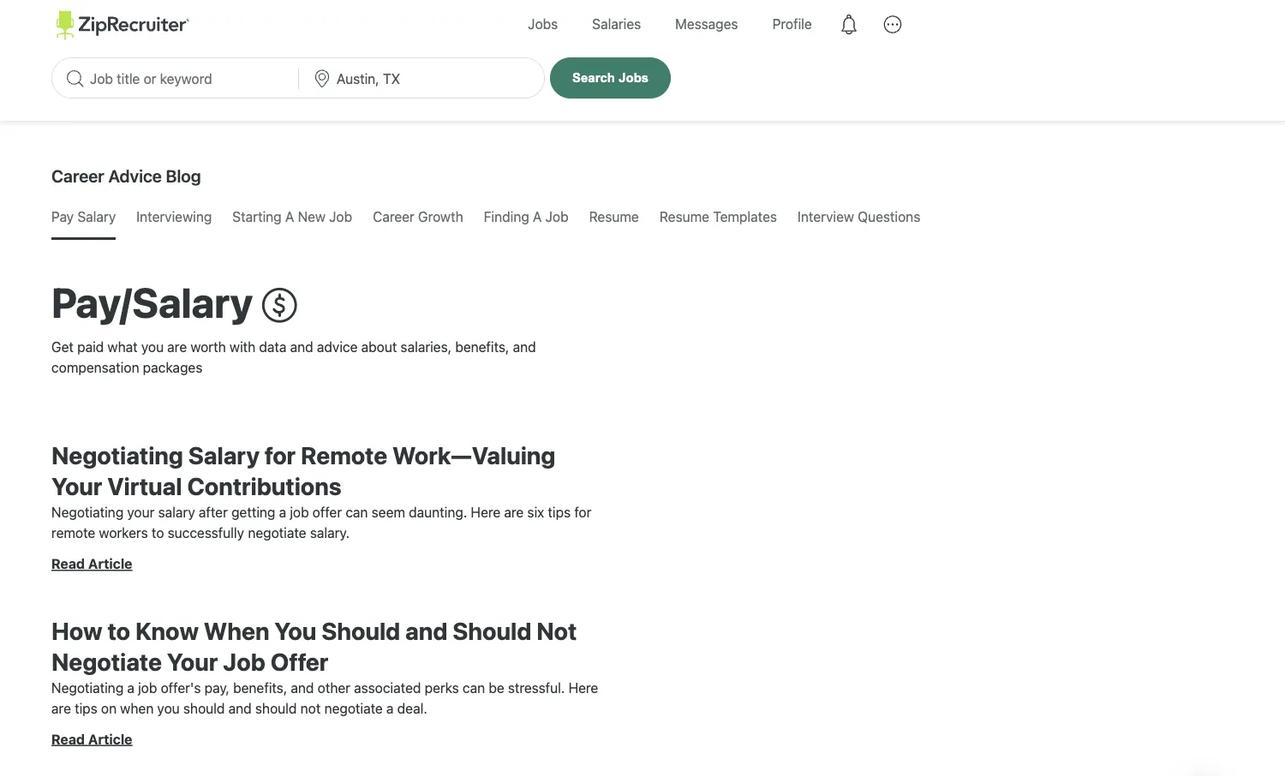 Task type: describe. For each thing, give the bounding box(es) containing it.
pay salary link
[[51, 196, 116, 237]]

work—valuing
[[392, 441, 555, 469]]

1 horizontal spatial job
[[329, 209, 352, 225]]

ziprecruiter image
[[57, 11, 189, 40]]

are inside how to know when you should and should not negotiate your job offer negotiating a job offer's pay, benefits, and other associated perks can be stressful. here are tips on when you should and should not negotiate a deal.
[[51, 700, 71, 716]]

1 vertical spatial a
[[127, 679, 134, 696]]

compensation
[[51, 359, 139, 376]]

pay salary
[[51, 209, 116, 225]]

2 horizontal spatial job
[[545, 209, 568, 225]]

not
[[300, 700, 321, 716]]

here inside "negotiating salary for remote work—valuing your virtual contributions negotiating your salary after getting a job offer can seem daunting. here are six tips for remote workers to successfully negotiate salary."
[[471, 504, 501, 520]]

messages
[[675, 16, 738, 32]]

here inside how to know when you should and should not negotiate your job offer negotiating a job offer's pay, benefits, and other associated perks can be stressful. here are tips on when you should and should not negotiate a deal.
[[568, 679, 598, 696]]

worth
[[190, 339, 226, 355]]

benefits, inside get paid what you are worth with data and advice about salaries, benefits, and compensation packages
[[455, 339, 509, 355]]

salaries
[[592, 16, 641, 32]]

questions
[[858, 209, 920, 225]]

interview
[[798, 209, 854, 225]]

interview questions
[[798, 209, 920, 225]]

career growth
[[373, 209, 463, 225]]

notifications image
[[829, 5, 868, 44]]

when
[[204, 616, 269, 644]]

resume for resume templates
[[660, 209, 709, 225]]

other
[[318, 679, 350, 696]]

after
[[199, 504, 228, 520]]

main element
[[51, 0, 1234, 49]]

read for negotiating salary for remote work—valuing your virtual contributions
[[51, 555, 85, 572]]

menu image
[[873, 5, 912, 44]]

you inside how to know when you should and should not negotiate your job offer negotiating a job offer's pay, benefits, and other associated perks can be stressful. here are tips on when you should and should not negotiate a deal.
[[157, 700, 180, 716]]

daunting.
[[409, 504, 467, 520]]

offer
[[312, 504, 342, 520]]

when
[[120, 700, 154, 716]]

read article for your
[[51, 555, 132, 572]]

your
[[127, 504, 155, 520]]

tips inside how to know when you should and should not negotiate your job offer negotiating a job offer's pay, benefits, and other associated perks can be stressful. here are tips on when you should and should not negotiate a deal.
[[75, 700, 97, 716]]

seem
[[372, 504, 405, 520]]

career advice blog
[[51, 165, 201, 185]]

messages link
[[662, 0, 751, 49]]

resume for resume
[[589, 209, 639, 225]]

starting a new job link
[[232, 196, 352, 237]]

you
[[274, 616, 316, 644]]

paid
[[77, 339, 104, 355]]

search jobs
[[572, 71, 649, 85]]

contributions
[[187, 472, 341, 500]]

a for finding
[[533, 209, 542, 225]]

can inside how to know when you should and should not negotiate your job offer negotiating a job offer's pay, benefits, and other associated perks can be stressful. here are tips on when you should and should not negotiate a deal.
[[463, 679, 485, 696]]

1 should from the left
[[321, 616, 400, 644]]

salaries link
[[579, 0, 654, 49]]

your inside how to know when you should and should not negotiate your job offer negotiating a job offer's pay, benefits, and other associated perks can be stressful. here are tips on when you should and should not negotiate a deal.
[[167, 647, 218, 676]]

blog
[[166, 165, 201, 185]]

associated
[[354, 679, 421, 696]]

starting
[[232, 209, 282, 225]]

finding
[[484, 209, 529, 225]]

interviewing link
[[136, 196, 212, 237]]

to inside "negotiating salary for remote work—valuing your virtual contributions negotiating your salary after getting a job offer can seem daunting. here are six tips for remote workers to successfully negotiate salary."
[[152, 525, 164, 541]]

profile link
[[759, 0, 825, 49]]

how
[[51, 616, 102, 644]]

successfully
[[168, 525, 244, 541]]

new
[[298, 209, 326, 225]]

advice
[[108, 165, 162, 185]]

read for how to know when you should and should not negotiate your job offer
[[51, 731, 85, 747]]

on
[[101, 700, 117, 716]]

career advice blog link
[[51, 155, 201, 196]]

data
[[259, 339, 287, 355]]

jobs inside button
[[619, 71, 649, 85]]

templates
[[713, 209, 777, 225]]

job inside how to know when you should and should not negotiate your job offer negotiating a job offer's pay, benefits, and other associated perks can be stressful. here are tips on when you should and should not negotiate a deal.
[[138, 679, 157, 696]]

salary
[[158, 504, 195, 520]]

pay
[[51, 209, 74, 225]]

a inside "negotiating salary for remote work—valuing your virtual contributions negotiating your salary after getting a job offer can seem daunting. here are six tips for remote workers to successfully negotiate salary."
[[279, 504, 286, 520]]

2 should from the left
[[453, 616, 531, 644]]

search jobs button
[[550, 57, 671, 98]]

stressful.
[[508, 679, 565, 696]]

1 should from the left
[[183, 700, 225, 716]]

are inside "negotiating salary for remote work—valuing your virtual contributions negotiating your salary after getting a job offer can seem daunting. here are six tips for remote workers to successfully negotiate salary."
[[504, 504, 524, 520]]

what
[[107, 339, 138, 355]]



Task type: locate. For each thing, give the bounding box(es) containing it.
offer's
[[161, 679, 201, 696]]

finding a job link
[[484, 196, 568, 237]]

can inside "negotiating salary for remote work—valuing your virtual contributions negotiating your salary after getting a job offer can seem daunting. here are six tips for remote workers to successfully negotiate salary."
[[346, 504, 368, 520]]

can left be
[[463, 679, 485, 696]]

0 vertical spatial read article
[[51, 555, 132, 572]]

job right new
[[329, 209, 352, 225]]

with
[[230, 339, 256, 355]]

0 horizontal spatial jobs
[[528, 16, 558, 32]]

read
[[51, 555, 85, 572], [51, 731, 85, 747]]

should
[[321, 616, 400, 644], [453, 616, 531, 644]]

0 vertical spatial jobs
[[528, 16, 558, 32]]

1 vertical spatial read article
[[51, 731, 132, 747]]

career inside the career advice blog link
[[51, 165, 104, 185]]

remote
[[301, 441, 387, 469]]

your up remote
[[51, 472, 102, 500]]

0 horizontal spatial tips
[[75, 700, 97, 716]]

should left not
[[255, 700, 297, 716]]

0 vertical spatial for
[[265, 441, 296, 469]]

deal.
[[397, 700, 427, 716]]

should up associated
[[321, 616, 400, 644]]

offer
[[270, 647, 328, 676]]

1 read from the top
[[51, 555, 85, 572]]

1 a from the left
[[285, 209, 294, 225]]

tips right six
[[548, 504, 571, 520]]

1 horizontal spatial your
[[167, 647, 218, 676]]

read article down remote
[[51, 555, 132, 572]]

0 vertical spatial to
[[152, 525, 164, 541]]

jobs left salaries at the top of the page
[[528, 16, 558, 32]]

are up "packages"
[[167, 339, 187, 355]]

negotiating inside how to know when you should and should not negotiate your job offer negotiating a job offer's pay, benefits, and other associated perks can be stressful. here are tips on when you should and should not negotiate a deal.
[[51, 679, 124, 696]]

to down your
[[152, 525, 164, 541]]

job inside how to know when you should and should not negotiate your job offer negotiating a job offer's pay, benefits, and other associated perks can be stressful. here are tips on when you should and should not negotiate a deal.
[[223, 647, 265, 676]]

0 vertical spatial a
[[279, 504, 286, 520]]

advice
[[317, 339, 358, 355]]

a down associated
[[386, 700, 394, 716]]

0 horizontal spatial here
[[471, 504, 501, 520]]

1 vertical spatial are
[[504, 504, 524, 520]]

negotiating up remote
[[51, 504, 124, 520]]

negotiating
[[51, 441, 183, 469], [51, 504, 124, 520], [51, 679, 124, 696]]

read article
[[51, 555, 132, 572], [51, 731, 132, 747]]

0 vertical spatial career
[[51, 165, 104, 185]]

to
[[152, 525, 164, 541], [108, 616, 130, 644]]

how to know when you should and should not negotiate your job offer negotiating a job offer's pay, benefits, and other associated perks can be stressful. here are tips on when you should and should not negotiate a deal.
[[51, 616, 598, 716]]

for
[[265, 441, 296, 469], [574, 504, 591, 520]]

to inside how to know when you should and should not negotiate your job offer negotiating a job offer's pay, benefits, and other associated perks can be stressful. here are tips on when you should and should not negotiate a deal.
[[108, 616, 130, 644]]

a up the when
[[127, 679, 134, 696]]

benefits, inside how to know when you should and should not negotiate your job offer negotiating a job offer's pay, benefits, and other associated perks can be stressful. here are tips on when you should and should not negotiate a deal.
[[233, 679, 287, 696]]

1 horizontal spatial salary
[[188, 441, 260, 469]]

1 horizontal spatial a
[[533, 209, 542, 225]]

1 negotiating from the top
[[51, 441, 183, 469]]

1 horizontal spatial can
[[463, 679, 485, 696]]

should up be
[[453, 616, 531, 644]]

career left growth
[[373, 209, 414, 225]]

negotiate down getting
[[248, 525, 306, 541]]

1 vertical spatial read
[[51, 731, 85, 747]]

Location search field
[[299, 58, 544, 97]]

0 horizontal spatial for
[[265, 441, 296, 469]]

1 vertical spatial for
[[574, 504, 591, 520]]

0 horizontal spatial salary
[[77, 209, 116, 225]]

resume link
[[589, 196, 639, 237]]

benefits,
[[455, 339, 509, 355], [233, 679, 287, 696]]

benefits, right pay,
[[233, 679, 287, 696]]

you
[[141, 339, 164, 355], [157, 700, 180, 716]]

career up pay salary
[[51, 165, 104, 185]]

3 negotiating from the top
[[51, 679, 124, 696]]

2 vertical spatial negotiating
[[51, 679, 124, 696]]

not
[[536, 616, 577, 644]]

salary right pay on the top of page
[[77, 209, 116, 225]]

1 vertical spatial salary
[[188, 441, 260, 469]]

1 horizontal spatial for
[[574, 504, 591, 520]]

are left six
[[504, 504, 524, 520]]

1 horizontal spatial negotiate
[[324, 700, 383, 716]]

a
[[279, 504, 286, 520], [127, 679, 134, 696], [386, 700, 394, 716]]

0 vertical spatial article
[[88, 555, 132, 572]]

Search job title or keyword search field
[[52, 58, 297, 97]]

a right finding
[[533, 209, 542, 225]]

career
[[51, 165, 104, 185], [373, 209, 414, 225]]

salary for pay
[[77, 209, 116, 225]]

you up "packages"
[[141, 339, 164, 355]]

jobs
[[528, 16, 558, 32], [619, 71, 649, 85]]

0 vertical spatial job
[[290, 504, 309, 520]]

negotiating salary for remote work—valuing your virtual contributions negotiating your salary after getting a job offer can seem daunting. here are six tips for remote workers to successfully negotiate salary.
[[51, 441, 591, 541]]

tips inside "negotiating salary for remote work—valuing your virtual contributions negotiating your salary after getting a job offer can seem daunting. here are six tips for remote workers to successfully negotiate salary."
[[548, 504, 571, 520]]

read article for negotiate
[[51, 731, 132, 747]]

1 horizontal spatial resume
[[660, 209, 709, 225]]

negotiate
[[248, 525, 306, 541], [324, 700, 383, 716]]

virtual
[[107, 472, 182, 500]]

0 vertical spatial can
[[346, 504, 368, 520]]

0 vertical spatial read
[[51, 555, 85, 572]]

2 horizontal spatial a
[[386, 700, 394, 716]]

resume templates link
[[660, 196, 777, 237]]

0 vertical spatial here
[[471, 504, 501, 520]]

1 vertical spatial negotiate
[[324, 700, 383, 716]]

negotiating up virtual
[[51, 441, 183, 469]]

2 vertical spatial are
[[51, 700, 71, 716]]

2 a from the left
[[533, 209, 542, 225]]

1 horizontal spatial are
[[167, 339, 187, 355]]

1 read article from the top
[[51, 555, 132, 572]]

resume templates
[[660, 209, 777, 225]]

0 horizontal spatial should
[[183, 700, 225, 716]]

2 read from the top
[[51, 731, 85, 747]]

1 horizontal spatial benefits,
[[455, 339, 509, 355]]

0 horizontal spatial are
[[51, 700, 71, 716]]

0 vertical spatial negotiating
[[51, 441, 183, 469]]

2 horizontal spatial are
[[504, 504, 524, 520]]

negotiating up on at the bottom of the page
[[51, 679, 124, 696]]

your inside "negotiating salary for remote work—valuing your virtual contributions negotiating your salary after getting a job offer can seem daunting. here are six tips for remote workers to successfully negotiate salary."
[[51, 472, 102, 500]]

a
[[285, 209, 294, 225], [533, 209, 542, 225]]

1 horizontal spatial a
[[279, 504, 286, 520]]

2 resume from the left
[[660, 209, 709, 225]]

can right 'offer'
[[346, 504, 368, 520]]

tips left on at the bottom of the page
[[75, 700, 97, 716]]

for up contributions
[[265, 441, 296, 469]]

negotiate inside how to know when you should and should not negotiate your job offer negotiating a job offer's pay, benefits, and other associated perks can be stressful. here are tips on when you should and should not negotiate a deal.
[[324, 700, 383, 716]]

here
[[471, 504, 501, 520], [568, 679, 598, 696]]

1 vertical spatial tips
[[75, 700, 97, 716]]

job down when
[[223, 647, 265, 676]]

to up negotiate
[[108, 616, 130, 644]]

negotiate
[[51, 647, 162, 676]]

about
[[361, 339, 397, 355]]

0 horizontal spatial a
[[127, 679, 134, 696]]

interview questions link
[[798, 196, 920, 237]]

jobs right search on the left of page
[[619, 71, 649, 85]]

salary for negotiating
[[188, 441, 260, 469]]

negotiate inside "negotiating salary for remote work—valuing your virtual contributions negotiating your salary after getting a job offer can seem daunting. here are six tips for remote workers to successfully negotiate salary."
[[248, 525, 306, 541]]

1 vertical spatial can
[[463, 679, 485, 696]]

0 horizontal spatial can
[[346, 504, 368, 520]]

here right daunting.
[[471, 504, 501, 520]]

get paid what you are worth with data and advice about salaries, benefits, and compensation packages
[[51, 339, 536, 376]]

job inside "negotiating salary for remote work—valuing your virtual contributions negotiating your salary after getting a job offer can seem daunting. here are six tips for remote workers to successfully negotiate salary."
[[290, 504, 309, 520]]

benefits, right the salaries,
[[455, 339, 509, 355]]

are left on at the bottom of the page
[[51, 700, 71, 716]]

1 vertical spatial your
[[167, 647, 218, 676]]

job left 'offer'
[[290, 504, 309, 520]]

1 vertical spatial to
[[108, 616, 130, 644]]

growth
[[418, 209, 463, 225]]

0 vertical spatial negotiate
[[248, 525, 306, 541]]

job
[[290, 504, 309, 520], [138, 679, 157, 696]]

jobs link
[[515, 0, 571, 49]]

career for career advice blog
[[51, 165, 104, 185]]

1 vertical spatial here
[[568, 679, 598, 696]]

know
[[135, 616, 199, 644]]

workers
[[99, 525, 148, 541]]

1 resume from the left
[[589, 209, 639, 225]]

2 vertical spatial a
[[386, 700, 394, 716]]

0 horizontal spatial a
[[285, 209, 294, 225]]

your up offer's
[[167, 647, 218, 676]]

0 horizontal spatial job
[[223, 647, 265, 676]]

1 horizontal spatial should
[[255, 700, 297, 716]]

salary.
[[310, 525, 350, 541]]

0 vertical spatial you
[[141, 339, 164, 355]]

you inside get paid what you are worth with data and advice about salaries, benefits, and compensation packages
[[141, 339, 164, 355]]

2 read article from the top
[[51, 731, 132, 747]]

0 horizontal spatial career
[[51, 165, 104, 185]]

article for your
[[88, 555, 132, 572]]

resume
[[589, 209, 639, 225], [660, 209, 709, 225]]

0 vertical spatial are
[[167, 339, 187, 355]]

article down workers
[[88, 555, 132, 572]]

0 horizontal spatial resume
[[589, 209, 639, 225]]

2 negotiating from the top
[[51, 504, 124, 520]]

be
[[489, 679, 504, 696]]

1 article from the top
[[88, 555, 132, 572]]

0 vertical spatial tips
[[548, 504, 571, 520]]

search
[[572, 71, 615, 85]]

article down on at the bottom of the page
[[88, 731, 132, 747]]

1 vertical spatial article
[[88, 731, 132, 747]]

0 horizontal spatial your
[[51, 472, 102, 500]]

get
[[51, 339, 74, 355]]

0 horizontal spatial negotiate
[[248, 525, 306, 541]]

perks
[[425, 679, 459, 696]]

salary inside "negotiating salary for remote work—valuing your virtual contributions negotiating your salary after getting a job offer can seem daunting. here are six tips for remote workers to successfully negotiate salary."
[[188, 441, 260, 469]]

interviewing
[[136, 209, 212, 225]]

remote
[[51, 525, 95, 541]]

0 vertical spatial salary
[[77, 209, 116, 225]]

negotiate down the other
[[324, 700, 383, 716]]

tips
[[548, 504, 571, 520], [75, 700, 97, 716]]

1 vertical spatial benefits,
[[233, 679, 287, 696]]

your
[[51, 472, 102, 500], [167, 647, 218, 676]]

six
[[527, 504, 544, 520]]

0 horizontal spatial to
[[108, 616, 130, 644]]

read article down on at the bottom of the page
[[51, 731, 132, 747]]

profile
[[772, 16, 812, 32]]

pay,
[[204, 679, 230, 696]]

getting
[[231, 504, 275, 520]]

you down offer's
[[157, 700, 180, 716]]

salary
[[77, 209, 116, 225], [188, 441, 260, 469]]

finding a job
[[484, 209, 568, 225]]

1 horizontal spatial to
[[152, 525, 164, 541]]

1 horizontal spatial jobs
[[619, 71, 649, 85]]

job right finding
[[545, 209, 568, 225]]

1 horizontal spatial job
[[290, 504, 309, 520]]

salaries,
[[401, 339, 452, 355]]

1 horizontal spatial career
[[373, 209, 414, 225]]

are
[[167, 339, 187, 355], [504, 504, 524, 520], [51, 700, 71, 716]]

should down pay,
[[183, 700, 225, 716]]

salary up contributions
[[188, 441, 260, 469]]

and
[[290, 339, 313, 355], [513, 339, 536, 355], [405, 616, 448, 644], [291, 679, 314, 696], [228, 700, 252, 716]]

starting a new job
[[232, 209, 352, 225]]

1 vertical spatial career
[[373, 209, 414, 225]]

a left new
[[285, 209, 294, 225]]

here right stressful.
[[568, 679, 598, 696]]

should
[[183, 700, 225, 716], [255, 700, 297, 716]]

article
[[88, 555, 132, 572], [88, 731, 132, 747]]

1 vertical spatial jobs
[[619, 71, 649, 85]]

career inside career growth link
[[373, 209, 414, 225]]

0 vertical spatial your
[[51, 472, 102, 500]]

career for career growth
[[373, 209, 414, 225]]

1 vertical spatial you
[[157, 700, 180, 716]]

a for starting
[[285, 209, 294, 225]]

2 should from the left
[[255, 700, 297, 716]]

0 horizontal spatial should
[[321, 616, 400, 644]]

0 horizontal spatial job
[[138, 679, 157, 696]]

career growth link
[[373, 196, 463, 237]]

2 article from the top
[[88, 731, 132, 747]]

1 horizontal spatial here
[[568, 679, 598, 696]]

1 horizontal spatial should
[[453, 616, 531, 644]]

0 horizontal spatial benefits,
[[233, 679, 287, 696]]

1 horizontal spatial tips
[[548, 504, 571, 520]]

are inside get paid what you are worth with data and advice about salaries, benefits, and compensation packages
[[167, 339, 187, 355]]

1 vertical spatial negotiating
[[51, 504, 124, 520]]

1 vertical spatial job
[[138, 679, 157, 696]]

article for negotiate
[[88, 731, 132, 747]]

job up the when
[[138, 679, 157, 696]]

jobs inside main element
[[528, 16, 558, 32]]

packages
[[143, 359, 202, 376]]

a right getting
[[279, 504, 286, 520]]

for right six
[[574, 504, 591, 520]]

0 vertical spatial benefits,
[[455, 339, 509, 355]]



Task type: vqa. For each thing, say whether or not it's contained in the screenshot.
Privacy Policy on the bottom of page
no



